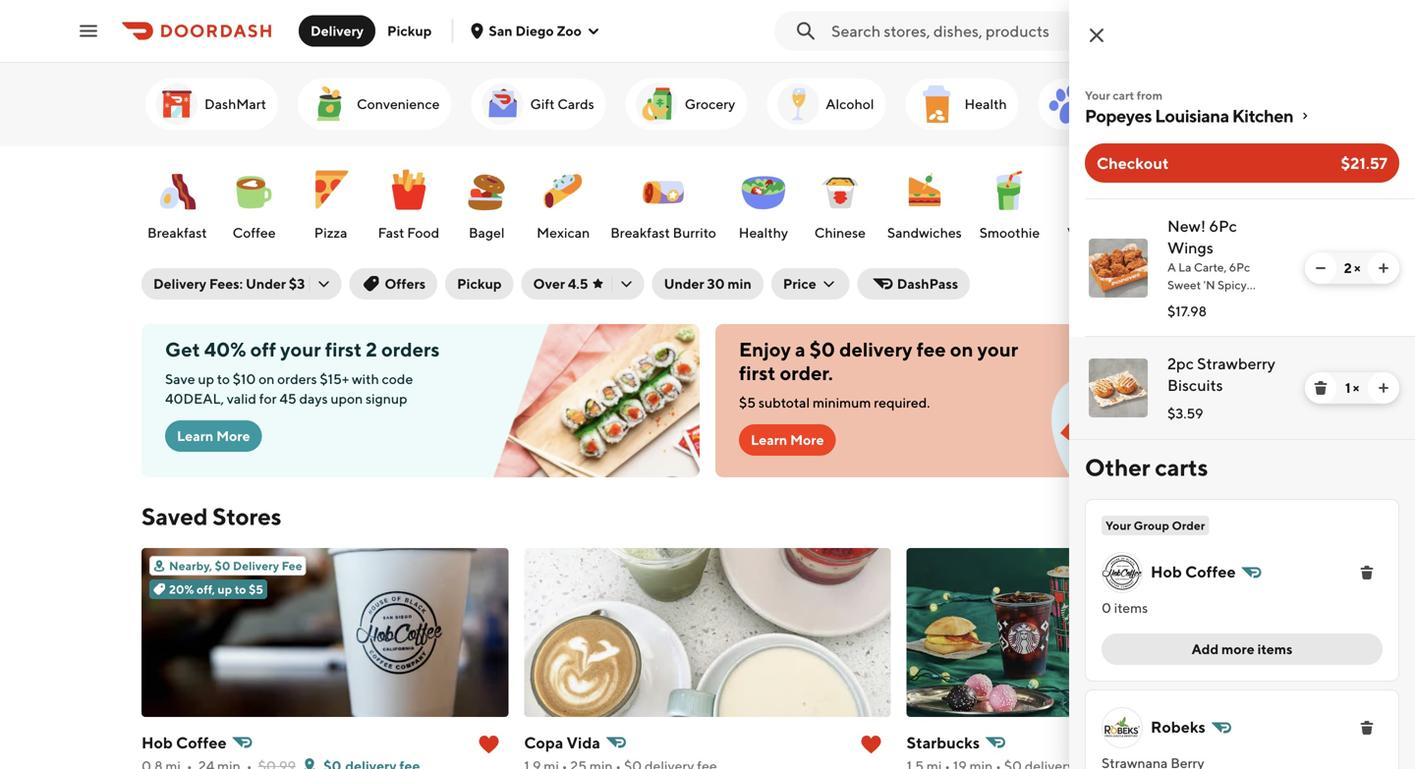 Task type: vqa. For each thing, say whether or not it's contained in the screenshot.
1st oz) from the left
no



Task type: describe. For each thing, give the bounding box(es) containing it.
click to remove this store from your saved list image
[[860, 733, 883, 757]]

0 vertical spatial 2
[[1344, 260, 1352, 276]]

45
[[279, 391, 297, 407]]

get 40% off your first 2 orders save up to $10 on orders $15+ with code 40deal, valid for 45 days upon signup
[[165, 338, 440, 407]]

a
[[1168, 260, 1176, 274]]

biscuits
[[1168, 376, 1223, 395]]

click to remove this store from your saved list image
[[477, 733, 501, 757]]

2pc strawberry biscuits
[[1168, 354, 1276, 395]]

40deal,
[[165, 391, 224, 407]]

price button
[[771, 268, 850, 300]]

30
[[707, 276, 725, 292]]

la
[[1179, 260, 1192, 274]]

1 horizontal spatial hob coffee
[[1151, 563, 1236, 581]]

remove one from cart image
[[1313, 260, 1329, 276]]

dashpass
[[897, 276, 958, 292]]

$10
[[233, 371, 256, 387]]

copa vida
[[524, 734, 600, 752]]

alcohol link
[[767, 79, 886, 130]]

learn for save
[[177, 428, 214, 444]]

your for your group order
[[1106, 519, 1131, 533]]

your inside enjoy a $0 delivery fee on your first order. $5 subtotal minimum required.
[[977, 338, 1018, 361]]

fast
[[378, 225, 404, 241]]

delivery fees: under $3
[[153, 276, 305, 292]]

order.
[[780, 362, 833, 385]]

other carts
[[1085, 454, 1208, 482]]

first inside enjoy a $0 delivery fee on your first order. $5 subtotal minimum required.
[[739, 362, 776, 385]]

up inside get 40% off your first 2 orders save up to $10 on orders $15+ with code 40deal, valid for 45 days upon signup
[[198, 371, 214, 387]]

grocery link
[[626, 79, 747, 130]]

smoothie
[[980, 225, 1040, 241]]

convenience
[[357, 96, 440, 112]]

dashmart image
[[153, 81, 200, 128]]

healthy
[[739, 225, 788, 241]]

learn for first
[[751, 432, 787, 448]]

all
[[1158, 509, 1175, 525]]

signup
[[366, 391, 407, 407]]

fee
[[917, 338, 946, 361]]

pickup for the topmost pickup button
[[387, 23, 432, 39]]

convenience link
[[298, 79, 452, 130]]

your for your cart from
[[1085, 88, 1110, 102]]

min
[[728, 276, 752, 292]]

coffee inside hob coffee link
[[176, 734, 227, 752]]

over 4.5
[[533, 276, 588, 292]]

popeyes louisiana kitchen
[[1085, 105, 1294, 126]]

cards
[[557, 96, 594, 112]]

0 horizontal spatial $5
[[249, 583, 263, 597]]

offers button
[[349, 268, 437, 300]]

add more items link
[[1102, 634, 1383, 665]]

zoo
[[557, 23, 582, 39]]

0 horizontal spatial items
[[1114, 600, 1148, 616]]

delivery for delivery
[[311, 23, 364, 39]]

your inside get 40% off your first 2 orders save up to $10 on orders $15+ with code 40deal, valid for 45 days upon signup
[[280, 338, 321, 361]]

fast food
[[378, 225, 440, 241]]

remove item from cart image
[[1313, 380, 1329, 396]]

carte,
[[1194, 260, 1227, 274]]

burrito
[[673, 225, 716, 241]]

fee
[[282, 559, 302, 573]]

vida
[[567, 734, 600, 752]]

strawberry
[[1197, 354, 1276, 373]]

learn more for up
[[177, 428, 250, 444]]

starbucks
[[907, 734, 980, 752]]

1 ×
[[1345, 380, 1359, 396]]

with
[[352, 371, 379, 387]]

from
[[1137, 88, 1163, 102]]

more
[[1222, 641, 1255, 657]]

delivery for delivery fees: under $3
[[153, 276, 206, 292]]

wings
[[1168, 238, 1214, 257]]

2pc
[[1168, 354, 1194, 373]]

louisiana
[[1155, 105, 1229, 126]]

copa vida link
[[524, 729, 891, 770]]

$3.59
[[1168, 405, 1203, 422]]

blackened
[[1207, 296, 1264, 310]]

health link
[[906, 79, 1019, 130]]

0 vertical spatial 6pc
[[1209, 217, 1237, 235]]

learn more button for order.
[[739, 425, 836, 456]]

0 vertical spatial coffee
[[233, 225, 276, 241]]

offers image
[[1165, 81, 1212, 128]]

minimum
[[813, 395, 871, 411]]

san diego zoo button
[[469, 23, 601, 39]]

first inside get 40% off your first 2 orders save up to $10 on orders $15+ with code 40deal, valid for 45 days upon signup
[[325, 338, 362, 361]]

more for up
[[216, 428, 250, 444]]

san
[[489, 23, 513, 39]]

list containing new! 6pc wings
[[1069, 199, 1415, 440]]

0 vertical spatial pickup button
[[375, 15, 444, 47]]

san diego zoo
[[489, 23, 582, 39]]

over
[[533, 276, 565, 292]]

pickup for pickup button to the bottom
[[457, 276, 502, 292]]

fees:
[[209, 276, 243, 292]]

2 ×
[[1344, 260, 1361, 276]]

delete saved cart image
[[1359, 720, 1375, 736]]

code
[[382, 371, 413, 387]]

hob coffee link
[[142, 729, 508, 770]]

over 4.5 button
[[521, 268, 644, 300]]

$21.57
[[1341, 154, 1388, 172]]

offers link
[[1157, 79, 1267, 130]]

delivery
[[839, 338, 913, 361]]

$5 inside enjoy a $0 delivery fee on your first order. $5 subtotal minimum required.
[[739, 395, 756, 411]]

$0 inside enjoy a $0 delivery fee on your first order. $5 subtotal minimum required.
[[810, 338, 835, 361]]

your group order
[[1106, 519, 1205, 533]]

see
[[1131, 509, 1155, 525]]

health image
[[914, 81, 961, 128]]

ranch
[[1168, 314, 1202, 327]]

1 vertical spatial to
[[235, 583, 246, 597]]

off
[[250, 338, 276, 361]]

on inside enjoy a $0 delivery fee on your first order. $5 subtotal minimum required.
[[950, 338, 973, 361]]

40%
[[204, 338, 246, 361]]

group
[[1134, 519, 1169, 533]]

stores
[[212, 503, 282, 531]]

cart
[[1113, 88, 1134, 102]]



Task type: locate. For each thing, give the bounding box(es) containing it.
pickup
[[387, 23, 432, 39], [457, 276, 502, 292]]

1 vertical spatial items
[[1258, 641, 1293, 657]]

$5 left subtotal
[[739, 395, 756, 411]]

more
[[216, 428, 250, 444], [790, 432, 824, 448]]

on inside get 40% off your first 2 orders save up to $10 on orders $15+ with code 40deal, valid for 45 days upon signup
[[259, 371, 275, 387]]

2 horizontal spatial delivery
[[311, 23, 364, 39]]

add one to cart image
[[1376, 380, 1392, 396]]

delivery left "fee"
[[233, 559, 279, 573]]

hob coffee inside hob coffee link
[[142, 734, 227, 752]]

to inside get 40% off your first 2 orders save up to $10 on orders $15+ with code 40deal, valid for 45 days upon signup
[[217, 371, 230, 387]]

add
[[1192, 641, 1219, 657]]

× left add one to cart image
[[1354, 260, 1361, 276]]

pickup down bagel
[[457, 276, 502, 292]]

pickup right delivery button on the left of page
[[387, 23, 432, 39]]

orders up code
[[381, 338, 440, 361]]

0 horizontal spatial $0
[[215, 559, 230, 573]]

0 horizontal spatial to
[[217, 371, 230, 387]]

2 horizontal spatial coffee
[[1185, 563, 1236, 581]]

days
[[299, 391, 328, 407]]

1 vertical spatial coffee
[[1185, 563, 1236, 581]]

alcohol image
[[775, 81, 822, 128]]

under inside under 30 min button
[[664, 276, 704, 292]]

1 your from the left
[[280, 338, 321, 361]]

close image
[[1085, 24, 1109, 47]]

1 vertical spatial first
[[739, 362, 776, 385]]

1 vertical spatial pickup button
[[445, 268, 514, 300]]

0 horizontal spatial offers
[[385, 276, 426, 292]]

learn more button for up
[[165, 421, 262, 452]]

learn more for order.
[[751, 432, 824, 448]]

convenience image
[[306, 81, 353, 128]]

0 vertical spatial $0
[[810, 338, 835, 361]]

spicy
[[1218, 278, 1247, 292]]

0 horizontal spatial delivery
[[153, 276, 206, 292]]

1 horizontal spatial items
[[1258, 641, 1293, 657]]

0 vertical spatial ×
[[1354, 260, 1361, 276]]

pets link
[[1038, 79, 1137, 130]]

1 vertical spatial 6pc
[[1229, 260, 1250, 274]]

1 horizontal spatial orders
[[381, 338, 440, 361]]

offers
[[1216, 96, 1256, 112], [385, 276, 426, 292]]

gift cards
[[530, 96, 594, 112]]

'n
[[1204, 278, 1215, 292]]

your right fee
[[977, 338, 1018, 361]]

20%
[[169, 583, 194, 597]]

on
[[950, 338, 973, 361], [259, 371, 275, 387]]

under left $3
[[246, 276, 286, 292]]

1 horizontal spatial $5
[[739, 395, 756, 411]]

1 vertical spatial next button of carousel image
[[1264, 192, 1284, 211]]

0 vertical spatial delivery
[[311, 23, 364, 39]]

learn down 40deal,
[[177, 428, 214, 444]]

0 vertical spatial items
[[1114, 600, 1148, 616]]

0 horizontal spatial learn more
[[177, 428, 250, 444]]

0 vertical spatial hob
[[1151, 563, 1182, 581]]

next button of carousel image down kitchen
[[1264, 192, 1284, 211]]

new! 6pc wings image
[[1089, 239, 1148, 298]]

0 horizontal spatial pickup button
[[375, 15, 444, 47]]

carts
[[1155, 454, 1208, 482]]

1 vertical spatial offers
[[385, 276, 426, 292]]

items inside button
[[1258, 641, 1293, 657]]

1 horizontal spatial on
[[950, 338, 973, 361]]

breakfast left burrito at the top
[[611, 225, 670, 241]]

2 your from the left
[[977, 338, 1018, 361]]

0 horizontal spatial more
[[216, 428, 250, 444]]

offers right offers icon
[[1216, 96, 1256, 112]]

learn down subtotal
[[751, 432, 787, 448]]

see all link
[[1119, 501, 1187, 533]]

under left 30 on the top of the page
[[664, 276, 704, 292]]

breakfast burrito
[[611, 225, 716, 241]]

$0 up 20% off, up to $5 at the bottom of page
[[215, 559, 230, 573]]

× for 1 ×
[[1353, 380, 1359, 396]]

delivery up convenience icon
[[311, 23, 364, 39]]

see all
[[1131, 509, 1175, 525]]

delivery button
[[299, 15, 375, 47]]

breakfast for breakfast
[[147, 225, 207, 241]]

1 vertical spatial on
[[259, 371, 275, 387]]

1 under from the left
[[246, 276, 286, 292]]

first down enjoy
[[739, 362, 776, 385]]

1 horizontal spatial your
[[977, 338, 1018, 361]]

save
[[165, 371, 195, 387]]

2 under from the left
[[664, 276, 704, 292]]

0 horizontal spatial pickup
[[387, 23, 432, 39]]

orders
[[381, 338, 440, 361], [277, 371, 317, 387]]

soup
[[1224, 225, 1257, 241]]

× right 1
[[1353, 380, 1359, 396]]

first up $15+
[[325, 338, 362, 361]]

gift cards link
[[471, 79, 606, 130]]

20% off, up to $5
[[169, 583, 263, 597]]

0 horizontal spatial up
[[198, 371, 214, 387]]

1 horizontal spatial learn more button
[[739, 425, 836, 456]]

0 vertical spatial to
[[217, 371, 230, 387]]

off,
[[197, 583, 215, 597]]

2 up with
[[366, 338, 377, 361]]

1 breakfast from the left
[[147, 225, 207, 241]]

to left $10
[[217, 371, 230, 387]]

×
[[1354, 260, 1361, 276], [1353, 380, 1359, 396]]

more down subtotal
[[790, 432, 824, 448]]

2 vertical spatial coffee
[[176, 734, 227, 752]]

up up 40deal,
[[198, 371, 214, 387]]

0
[[1102, 600, 1111, 616]]

asian
[[1147, 225, 1181, 241]]

learn more button down subtotal
[[739, 425, 836, 456]]

bagel
[[469, 225, 505, 241]]

gift cards image
[[479, 81, 526, 128]]

on up for
[[259, 371, 275, 387]]

delivery inside button
[[311, 23, 364, 39]]

× for 2 ×
[[1354, 260, 1361, 276]]

0 vertical spatial first
[[325, 338, 362, 361]]

0 horizontal spatial hob
[[142, 734, 173, 752]]

delivery left fees:
[[153, 276, 206, 292]]

2 next button of carousel image from the top
[[1264, 192, 1284, 211]]

0 vertical spatial next button of carousel image
[[1264, 94, 1284, 114]]

1 horizontal spatial under
[[664, 276, 704, 292]]

up right off,
[[218, 583, 232, 597]]

0 horizontal spatial first
[[325, 338, 362, 361]]

chinese
[[814, 225, 866, 241]]

1 horizontal spatial first
[[739, 362, 776, 385]]

0 horizontal spatial under
[[246, 276, 286, 292]]

items right more
[[1258, 641, 1293, 657]]

$5
[[739, 395, 756, 411], [249, 583, 263, 597]]

1 next button of carousel image from the top
[[1264, 94, 1284, 114]]

orders up the 45
[[277, 371, 317, 387]]

open menu image
[[77, 19, 100, 43]]

$5 down nearby, $0 delivery fee
[[249, 583, 263, 597]]

0 vertical spatial up
[[198, 371, 214, 387]]

0 horizontal spatial learn
[[177, 428, 214, 444]]

popeyes
[[1085, 105, 1152, 126]]

list
[[1069, 199, 1415, 440]]

0 horizontal spatial learn more button
[[165, 421, 262, 452]]

0 horizontal spatial your
[[280, 338, 321, 361]]

0 vertical spatial your
[[1085, 88, 1110, 102]]

2
[[1344, 260, 1352, 276], [366, 338, 377, 361]]

popeyes louisiana kitchen link
[[1085, 104, 1400, 128]]

to
[[217, 371, 230, 387], [235, 583, 246, 597]]

6pc right new!
[[1209, 217, 1237, 235]]

0 horizontal spatial 2
[[366, 338, 377, 361]]

more down the valid
[[216, 428, 250, 444]]

grocery image
[[634, 81, 681, 128]]

1 horizontal spatial pickup button
[[445, 268, 514, 300]]

sandwiches
[[887, 225, 962, 241]]

1 vertical spatial hob coffee
[[142, 734, 227, 752]]

learn more button down 40deal,
[[165, 421, 262, 452]]

diego
[[515, 23, 554, 39]]

up
[[198, 371, 214, 387], [218, 583, 232, 597]]

your left "cart"
[[1085, 88, 1110, 102]]

under 30 min button
[[652, 268, 763, 300]]

your
[[280, 338, 321, 361], [977, 338, 1018, 361]]

kitchen
[[1232, 105, 1294, 126]]

0 horizontal spatial orders
[[277, 371, 317, 387]]

your left the group
[[1106, 519, 1131, 533]]

learn more down 40deal,
[[177, 428, 250, 444]]

items right 0
[[1114, 600, 1148, 616]]

learn more down subtotal
[[751, 432, 824, 448]]

1 horizontal spatial delivery
[[233, 559, 279, 573]]

1 horizontal spatial learn
[[751, 432, 787, 448]]

pickup button down bagel
[[445, 268, 514, 300]]

2 right the remove one from cart icon
[[1344, 260, 1352, 276]]

1 horizontal spatial coffee
[[233, 225, 276, 241]]

4.5
[[568, 276, 588, 292]]

alcohol
[[826, 96, 874, 112]]

1 horizontal spatial breakfast
[[611, 225, 670, 241]]

breakfast for breakfast burrito
[[611, 225, 670, 241]]

1
[[1345, 380, 1350, 396]]

2pc strawberry biscuits image
[[1089, 359, 1148, 418]]

0 vertical spatial hob coffee
[[1151, 563, 1236, 581]]

pets
[[1097, 96, 1125, 112]]

dashpass button
[[858, 268, 970, 300]]

to down nearby, $0 delivery fee
[[235, 583, 246, 597]]

items
[[1114, 600, 1148, 616], [1258, 641, 1293, 657]]

checkout
[[1097, 154, 1169, 172]]

learn more
[[177, 428, 250, 444], [751, 432, 824, 448]]

next button of carousel image right louisiana
[[1264, 94, 1284, 114]]

nearby, $0 delivery fee
[[169, 559, 302, 573]]

hob coffee
[[1151, 563, 1236, 581], [142, 734, 227, 752]]

0 vertical spatial $5
[[739, 395, 756, 411]]

subtotal
[[759, 395, 810, 411]]

2 breakfast from the left
[[611, 225, 670, 241]]

1 vertical spatial $0
[[215, 559, 230, 573]]

breakfast up "delivery fees: under $3"
[[147, 225, 207, 241]]

delete saved cart image
[[1359, 565, 1375, 581]]

1 horizontal spatial to
[[235, 583, 246, 597]]

wings,
[[1168, 296, 1205, 310]]

vegan
[[1067, 225, 1107, 241]]

learn more button
[[165, 421, 262, 452], [739, 425, 836, 456]]

health
[[965, 96, 1007, 112]]

starbucks link
[[907, 729, 1274, 770]]

for
[[259, 391, 277, 407]]

1 vertical spatial your
[[1106, 519, 1131, 533]]

2 inside get 40% off your first 2 orders save up to $10 on orders $15+ with code 40deal, valid for 45 days upon signup
[[366, 338, 377, 361]]

saved stores
[[142, 503, 282, 531]]

pickup button up convenience
[[375, 15, 444, 47]]

1 vertical spatial hob
[[142, 734, 173, 752]]

1 vertical spatial orders
[[277, 371, 317, 387]]

0 vertical spatial on
[[950, 338, 973, 361]]

1 horizontal spatial pickup
[[457, 276, 502, 292]]

delivery
[[311, 23, 364, 39], [153, 276, 206, 292], [233, 559, 279, 573]]

6pc
[[1209, 217, 1237, 235], [1229, 260, 1250, 274]]

offers down fast food on the top of the page
[[385, 276, 426, 292]]

1 horizontal spatial up
[[218, 583, 232, 597]]

1 horizontal spatial $0
[[810, 338, 835, 361]]

$3
[[289, 276, 305, 292]]

0 items
[[1102, 600, 1148, 616]]

0 horizontal spatial hob coffee
[[142, 734, 227, 752]]

on right fee
[[950, 338, 973, 361]]

add one to cart image
[[1376, 260, 1392, 276]]

0 horizontal spatial on
[[259, 371, 275, 387]]

dashmart link
[[145, 79, 278, 130]]

0 vertical spatial offers
[[1216, 96, 1256, 112]]

2 vertical spatial delivery
[[233, 559, 279, 573]]

add more items
[[1192, 641, 1293, 657]]

1 horizontal spatial 2
[[1344, 260, 1352, 276]]

1 horizontal spatial hob
[[1151, 563, 1182, 581]]

dashmart
[[204, 96, 266, 112]]

required.
[[874, 395, 930, 411]]

1 vertical spatial $5
[[249, 583, 263, 597]]

0 horizontal spatial coffee
[[176, 734, 227, 752]]

your right 'off'
[[280, 338, 321, 361]]

1 vertical spatial 2
[[366, 338, 377, 361]]

1 horizontal spatial learn more
[[751, 432, 824, 448]]

0 vertical spatial pickup
[[387, 23, 432, 39]]

6pc up "spicy"
[[1229, 260, 1250, 274]]

new! 6pc wings a la carte, 6pc sweet 'n spicy wings, blackened ranch
[[1168, 217, 1264, 327]]

offers inside button
[[385, 276, 426, 292]]

1 vertical spatial up
[[218, 583, 232, 597]]

order
[[1172, 519, 1205, 533]]

1 vertical spatial delivery
[[153, 276, 206, 292]]

0 horizontal spatial breakfast
[[147, 225, 207, 241]]

copa
[[524, 734, 563, 752]]

more for order.
[[790, 432, 824, 448]]

saved
[[142, 503, 208, 531]]

0 vertical spatial orders
[[381, 338, 440, 361]]

next button of carousel image
[[1264, 94, 1284, 114], [1264, 192, 1284, 211]]

1 horizontal spatial offers
[[1216, 96, 1256, 112]]

1 horizontal spatial more
[[790, 432, 824, 448]]

1 vertical spatial ×
[[1353, 380, 1359, 396]]

enjoy a $0 delivery fee on your first order. $5 subtotal minimum required.
[[739, 338, 1018, 411]]

1 vertical spatial pickup
[[457, 276, 502, 292]]

$15+
[[320, 371, 349, 387]]

pets image
[[1046, 81, 1094, 128]]

$0 right a
[[810, 338, 835, 361]]



